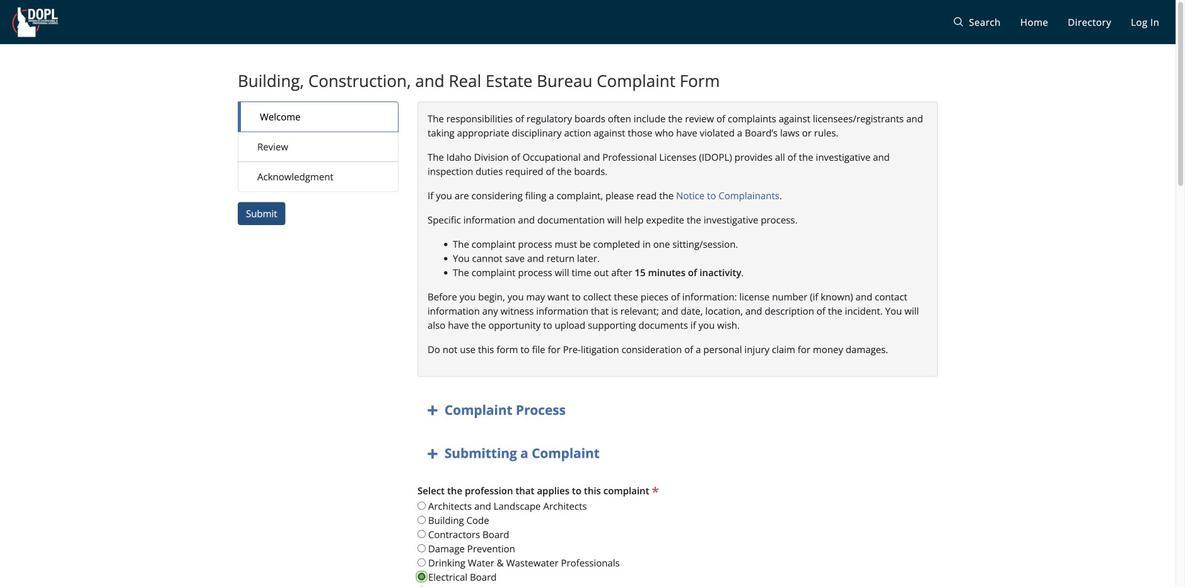 Task type: locate. For each thing, give the bounding box(es) containing it.
None radio
[[418, 502, 426, 510], [418, 516, 426, 524], [418, 544, 426, 553], [418, 502, 426, 510], [418, 516, 426, 524], [418, 544, 426, 553]]

None radio
[[418, 530, 426, 538], [418, 559, 426, 567], [418, 573, 426, 581], [418, 530, 426, 538], [418, 559, 426, 567], [418, 573, 426, 581]]

option group
[[418, 484, 938, 587]]

search image
[[954, 16, 964, 29]]



Task type: vqa. For each thing, say whether or not it's contained in the screenshot.
option
yes



